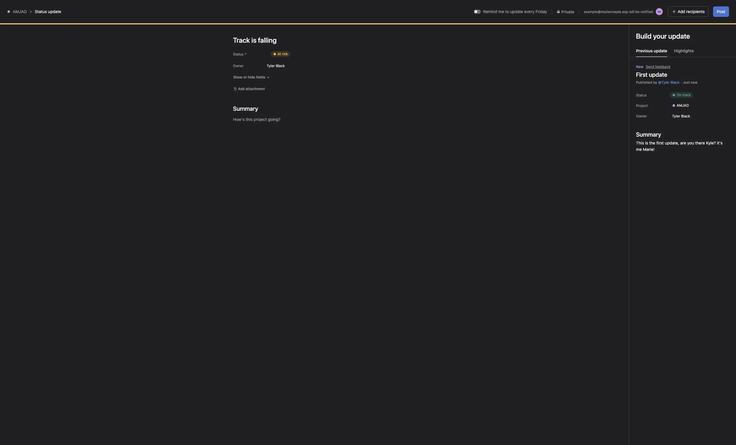 Task type: vqa. For each thing, say whether or not it's contained in the screenshot.
5th list item from the bottom of the page list icon
no



Task type: locate. For each thing, give the bounding box(es) containing it.
@tyler black link
[[658, 80, 680, 85]]

tyler black down on in the right of the page
[[672, 114, 690, 118]]

1 vertical spatial status
[[233, 52, 244, 56]]

add for add attachment
[[238, 87, 245, 91]]

show or hide fields
[[233, 75, 265, 79]]

is inside latest status update element
[[642, 80, 645, 85]]

0 vertical spatial ex
[[658, 9, 661, 14]]

1 vertical spatial this
[[636, 140, 644, 145]]

on
[[677, 93, 681, 97]]

less!
[[278, 67, 287, 72]]

first update down previous
[[633, 64, 658, 69]]

me
[[498, 9, 504, 14], [633, 86, 638, 91], [636, 147, 642, 152]]

now right ·
[[691, 80, 698, 85]]

remind me to update every friday switch
[[474, 10, 481, 14]]

there right members
[[695, 140, 705, 145]]

0 vertical spatial marie!
[[639, 86, 651, 91]]

1 horizontal spatial add
[[678, 9, 685, 14]]

example@mailexmaple.exp will be notified
[[584, 9, 653, 14]]

tyler inside tyler black just now
[[644, 97, 654, 102]]

kyle? right members
[[706, 140, 716, 145]]

show
[[233, 75, 242, 79]]

tyler black
[[267, 64, 285, 68], [672, 114, 690, 118]]

status
[[35, 9, 47, 14], [233, 52, 244, 56], [636, 93, 647, 97]]

2 horizontal spatial update
[[654, 48, 667, 53]]

kyle?
[[703, 80, 712, 85], [706, 140, 716, 145]]

to right remind
[[505, 9, 509, 14]]

0 vertical spatial you
[[684, 80, 691, 85]]

is
[[642, 80, 645, 85], [645, 140, 648, 145]]

send feedback link
[[646, 64, 670, 69]]

0 vertical spatial send
[[646, 65, 654, 69]]

this down new
[[633, 80, 640, 85]]

0 horizontal spatial tyler
[[267, 64, 275, 68]]

it's inside latest status update element
[[713, 80, 719, 85]]

black down @tyler
[[655, 97, 665, 102]]

1 vertical spatial is
[[645, 140, 648, 145]]

0 vertical spatial add
[[678, 9, 685, 14]]

me right remind
[[498, 9, 504, 14]]

first update up by
[[636, 71, 667, 78]]

0 horizontal spatial add
[[238, 87, 245, 91]]

0 horizontal spatial amjad
[[13, 9, 27, 14]]

1 vertical spatial marie!
[[643, 147, 655, 152]]

first left members
[[656, 140, 664, 145]]

0 horizontal spatial just
[[644, 103, 651, 107]]

0 vertical spatial me
[[498, 9, 504, 14]]

1 vertical spatial tyler
[[644, 97, 654, 102]]

0 horizontal spatial tyler black
[[267, 64, 285, 68]]

0 vertical spatial amjad
[[13, 9, 27, 14]]

0 vertical spatial the
[[646, 80, 652, 85]]

tyler
[[267, 64, 275, 68], [644, 97, 654, 102], [672, 114, 680, 118]]

now down tyler black link
[[652, 103, 659, 107]]

0 vertical spatial to
[[505, 9, 509, 14]]

0 vertical spatial update,
[[661, 80, 676, 85]]

1 horizontal spatial just
[[683, 80, 690, 85]]

i expect 100% and no less!
[[236, 67, 287, 72]]

amjad link up home
[[13, 9, 27, 14]]

add left recipients
[[678, 9, 685, 14]]

upgrade
[[700, 5, 714, 9]]

first update inside latest status update element
[[633, 64, 658, 69]]

it's
[[713, 80, 719, 85], [717, 140, 723, 145]]

are up on in the right of the page
[[677, 80, 683, 85]]

black inside tyler black just now
[[655, 97, 665, 102]]

amjad down on track
[[677, 103, 689, 108]]

1 horizontal spatial amjad
[[677, 103, 689, 108]]

0 vertical spatial now
[[691, 80, 698, 85]]

0 horizontal spatial is
[[642, 80, 645, 85]]

update up home link
[[48, 9, 61, 14]]

attachment
[[246, 87, 265, 91]]

add down show
[[238, 87, 245, 91]]

None text field
[[94, 17, 117, 27]]

1 horizontal spatial is
[[645, 140, 648, 145]]

1 horizontal spatial tyler
[[644, 97, 654, 102]]

black down at risk "dropdown button" in the top of the page
[[276, 64, 285, 68]]

amjad link
[[13, 9, 27, 14], [670, 103, 691, 108]]

first update
[[633, 64, 658, 69], [636, 71, 667, 78]]

share
[[685, 22, 694, 27]]

black down track
[[681, 114, 690, 118]]

1 horizontal spatial status
[[233, 52, 244, 56]]

2 vertical spatial status
[[636, 93, 647, 97]]

1 horizontal spatial owner
[[636, 114, 647, 118]]

0 vertical spatial there
[[692, 80, 701, 85]]

0 vertical spatial status
[[35, 9, 47, 14]]

1 vertical spatial kyle?
[[706, 140, 716, 145]]

black inside the new send feedback first update published by @tyler black · just now
[[671, 80, 680, 85]]

just down tyler black link
[[644, 103, 651, 107]]

1 vertical spatial tyler black
[[672, 114, 690, 118]]

1 vertical spatial summary
[[636, 131, 661, 138]]

1 vertical spatial now
[[652, 103, 659, 107]]

0 vertical spatial tyler black
[[267, 64, 285, 68]]

ex right notified at the top right of page
[[658, 9, 661, 14]]

owner
[[233, 64, 244, 68], [636, 114, 647, 118]]

tyler black down at
[[267, 64, 285, 68]]

to right message
[[667, 142, 672, 147]]

0 vertical spatial first update
[[633, 64, 658, 69]]

1 horizontal spatial to
[[667, 142, 672, 147]]

kyle? right ·
[[703, 80, 712, 85]]

1 vertical spatial the
[[649, 140, 655, 145]]

status *
[[233, 52, 246, 56]]

1 vertical spatial send
[[635, 142, 646, 147]]

tyler down on in the right of the page
[[672, 114, 680, 118]]

add inside add recipients button
[[678, 9, 685, 14]]

just
[[683, 80, 690, 85], [644, 103, 651, 107]]

tyler left "less!"
[[267, 64, 275, 68]]

private
[[561, 9, 574, 14]]

update left every
[[510, 9, 523, 14]]

you
[[684, 80, 691, 85], [687, 140, 694, 145]]

status left *
[[233, 52, 244, 56]]

ex up your update at the right top
[[669, 22, 673, 27]]

hide sidebar image
[[8, 5, 12, 9]]

0 horizontal spatial update
[[48, 9, 61, 14]]

on track
[[628, 44, 650, 51]]

0 vertical spatial kyle?
[[703, 80, 712, 85]]

0 vertical spatial are
[[677, 80, 683, 85]]

add
[[678, 9, 685, 14], [238, 87, 245, 91]]

status for update
[[35, 9, 47, 14]]

0 vertical spatial amjad link
[[13, 9, 27, 14]]

owner down project
[[636, 114, 647, 118]]

update for previous update
[[654, 48, 667, 53]]

the inside latest status update element
[[646, 80, 652, 85]]

friday
[[536, 9, 547, 14]]

tab list
[[629, 48, 736, 57]]

1 vertical spatial first update
[[636, 71, 667, 78]]

this left message
[[636, 140, 644, 145]]

update
[[48, 9, 61, 14], [510, 9, 523, 14], [654, 48, 667, 53]]

1 horizontal spatial now
[[691, 80, 698, 85]]

1 vertical spatial are
[[680, 140, 686, 145]]

0 vertical spatial is
[[642, 80, 645, 85]]

marie!
[[639, 86, 651, 91], [643, 147, 655, 152]]

marie! inside latest status update element
[[639, 86, 651, 91]]

send right new
[[646, 65, 654, 69]]

just right ·
[[683, 80, 690, 85]]

update,
[[661, 80, 676, 85], [665, 140, 679, 145]]

0 vertical spatial this
[[633, 80, 640, 85]]

0 horizontal spatial status
[[35, 9, 47, 14]]

0 vertical spatial first
[[653, 80, 660, 85]]

are
[[677, 80, 683, 85], [680, 140, 686, 145]]

are right message
[[680, 140, 686, 145]]

remind me to update every friday
[[483, 9, 547, 14]]

tb up build your update
[[663, 22, 668, 27]]

expect
[[238, 67, 251, 72]]

to
[[505, 9, 509, 14], [667, 142, 672, 147]]

0 vertical spatial tyler
[[267, 64, 275, 68]]

0 horizontal spatial now
[[652, 103, 659, 107]]

notified
[[640, 9, 653, 14]]

there
[[692, 80, 701, 85], [695, 140, 705, 145]]

black left ·
[[671, 80, 680, 85]]

your update
[[653, 32, 690, 40]]

0 vertical spatial summary this is the first update, are you there kyle? it's me marie!
[[633, 74, 720, 91]]

show or hide fields button
[[231, 73, 273, 81]]

published
[[636, 80, 652, 85]]

update down build your update
[[654, 48, 667, 53]]

1 vertical spatial just
[[644, 103, 651, 107]]

add recipients
[[678, 9, 705, 14]]

tb left tyler black just now
[[635, 100, 639, 104]]

1 vertical spatial me
[[633, 86, 638, 91]]

100%
[[252, 67, 263, 72]]

0 vertical spatial summary
[[633, 74, 652, 78]]

1 horizontal spatial ex
[[669, 22, 673, 27]]

first
[[653, 80, 660, 85], [656, 140, 664, 145]]

amjad up home
[[13, 9, 27, 14]]

owner up show
[[233, 64, 244, 68]]

this
[[633, 80, 640, 85], [636, 140, 644, 145]]

ex
[[658, 9, 661, 14], [669, 22, 673, 27]]

send left message
[[635, 142, 646, 147]]

1 vertical spatial add
[[238, 87, 245, 91]]

no
[[272, 67, 277, 72]]

first right published
[[653, 80, 660, 85]]

amjad link down on in the right of the page
[[670, 103, 691, 108]]

1 vertical spatial to
[[667, 142, 672, 147]]

summary this is the first update, are you there kyle? it's me marie!
[[633, 74, 720, 91], [636, 131, 724, 152]]

0 horizontal spatial tb
[[635, 100, 639, 104]]

now inside tyler black just now
[[652, 103, 659, 107]]

black
[[276, 64, 285, 68], [671, 80, 680, 85], [655, 97, 665, 102], [681, 114, 690, 118]]

1 horizontal spatial update
[[510, 9, 523, 14]]

amjad
[[13, 9, 27, 14], [677, 103, 689, 108]]

previous update
[[636, 48, 667, 53]]

project
[[636, 103, 648, 108]]

me left message
[[636, 147, 642, 152]]

summary
[[633, 74, 652, 78], [636, 131, 661, 138]]

add recipients button
[[668, 6, 708, 17]]

0 vertical spatial just
[[683, 80, 690, 85]]

0 horizontal spatial amjad link
[[13, 9, 27, 14]]

*
[[245, 52, 246, 56]]

summary up published
[[633, 74, 652, 78]]

first inside latest status update element
[[653, 80, 660, 85]]

there right ·
[[692, 80, 701, 85]]

and
[[264, 67, 271, 72]]

tyler up project
[[644, 97, 654, 102]]

kyle? inside latest status update element
[[703, 80, 712, 85]]

0 horizontal spatial to
[[505, 9, 509, 14]]

0 vertical spatial it's
[[713, 80, 719, 85]]

1 vertical spatial ex
[[669, 22, 673, 27]]

by
[[653, 80, 657, 85]]

add inside add attachment dropdown button
[[238, 87, 245, 91]]

1 vertical spatial owner
[[636, 114, 647, 118]]

1 vertical spatial tb
[[635, 100, 639, 104]]

build your update
[[636, 32, 690, 40]]

status up home link
[[35, 9, 47, 14]]

0 horizontal spatial owner
[[233, 64, 244, 68]]

add for add recipients
[[678, 9, 685, 14]]

now
[[691, 80, 698, 85], [652, 103, 659, 107]]

send message to members button
[[635, 142, 693, 147]]

0 horizontal spatial ex
[[658, 9, 661, 14]]

1 horizontal spatial amjad link
[[670, 103, 691, 108]]

tb
[[663, 22, 668, 27], [635, 100, 639, 104]]

ex button
[[653, 8, 663, 16]]

add attachment
[[238, 87, 265, 91]]

0 vertical spatial tb
[[663, 22, 668, 27]]

2 vertical spatial tyler
[[672, 114, 680, 118]]

status update
[[35, 9, 61, 14]]

status up project
[[636, 93, 647, 97]]

send
[[646, 65, 654, 69], [635, 142, 646, 147]]

me down published
[[633, 86, 638, 91]]

1 horizontal spatial tb
[[663, 22, 668, 27]]

tb inside latest status update element
[[635, 100, 639, 104]]

summary up message
[[636, 131, 661, 138]]



Task type: describe. For each thing, give the bounding box(es) containing it.
1 vertical spatial amjad link
[[670, 103, 691, 108]]

1 vertical spatial you
[[687, 140, 694, 145]]

post
[[717, 9, 725, 14]]

be
[[635, 9, 640, 14]]

just inside tyler black just now
[[644, 103, 651, 107]]

at risk button
[[267, 49, 294, 59]]

tyler black just now
[[644, 97, 665, 107]]

hide
[[248, 75, 255, 79]]

Title of update text field
[[233, 34, 407, 47]]

to for message
[[667, 142, 672, 147]]

summary inside latest status update element
[[633, 74, 652, 78]]

update, inside latest status update element
[[661, 80, 676, 85]]

fields
[[256, 75, 265, 79]]

Project description title text field
[[233, 49, 295, 62]]

post button
[[713, 6, 729, 17]]

ex inside button
[[658, 9, 661, 14]]

there inside latest status update element
[[692, 80, 701, 85]]

new send feedback first update published by @tyler black · just now
[[636, 65, 698, 85]]

remove from starred image
[[128, 19, 133, 24]]

1 vertical spatial first
[[656, 140, 664, 145]]

recipients
[[686, 9, 705, 14]]

new
[[636, 65, 643, 69]]

home link
[[3, 18, 66, 27]]

every
[[524, 9, 534, 14]]

this inside latest status update element
[[633, 80, 640, 85]]

1 vertical spatial update,
[[665, 140, 679, 145]]

project roles
[[236, 118, 269, 125]]

previous
[[636, 48, 653, 53]]

now inside the new send feedback first update published by @tyler black · just now
[[691, 80, 698, 85]]

status for *
[[233, 52, 244, 56]]

track
[[682, 93, 691, 97]]

first update inside the new send feedback first update published by @tyler black · just now
[[636, 71, 667, 78]]

build
[[636, 32, 652, 40]]

tab list containing previous update
[[629, 48, 736, 57]]

message
[[647, 142, 666, 147]]

to for me
[[505, 9, 509, 14]]

me inside latest status update element
[[633, 86, 638, 91]]

or
[[243, 75, 247, 79]]

1 vertical spatial there
[[695, 140, 705, 145]]

at
[[277, 52, 281, 56]]

tyler black link
[[644, 97, 665, 102]]

·
[[681, 80, 682, 85]]

example@mailexmaple.exp
[[584, 9, 628, 14]]

feedback
[[655, 65, 670, 69]]

on track
[[677, 93, 691, 97]]

latest status update element
[[628, 56, 729, 113]]

you inside latest status update element
[[684, 80, 691, 85]]

summary this is the first update, are you there kyle? it's me marie! inside latest status update element
[[633, 74, 720, 91]]

send inside the new send feedback first update published by @tyler black · just now
[[646, 65, 654, 69]]

send message to members
[[635, 142, 693, 147]]

1 vertical spatial amjad
[[677, 103, 689, 108]]

just inside the new send feedback first update published by @tyler black · just now
[[683, 80, 690, 85]]

update for status update
[[48, 9, 61, 14]]

1 horizontal spatial tyler black
[[672, 114, 690, 118]]

members
[[673, 142, 693, 147]]

highlights
[[674, 48, 694, 53]]

will
[[629, 9, 634, 14]]

board image
[[80, 21, 87, 28]]

1 vertical spatial it's
[[717, 140, 723, 145]]

1 vertical spatial summary this is the first update, are you there kyle? it's me marie!
[[636, 131, 724, 152]]

risk
[[282, 52, 288, 56]]

2 horizontal spatial status
[[636, 93, 647, 97]]

@tyler
[[658, 80, 670, 85]]

2 vertical spatial me
[[636, 147, 642, 152]]

share button
[[677, 21, 697, 29]]

upgrade button
[[697, 3, 717, 11]]

Section title text field
[[233, 105, 258, 113]]

home
[[15, 20, 26, 25]]

i
[[236, 67, 237, 72]]

remind
[[483, 9, 497, 14]]

add attachment button
[[231, 85, 267, 93]]

0 vertical spatial owner
[[233, 64, 244, 68]]

2 horizontal spatial tyler
[[672, 114, 680, 118]]

are inside latest status update element
[[677, 80, 683, 85]]

at risk
[[277, 52, 288, 56]]



